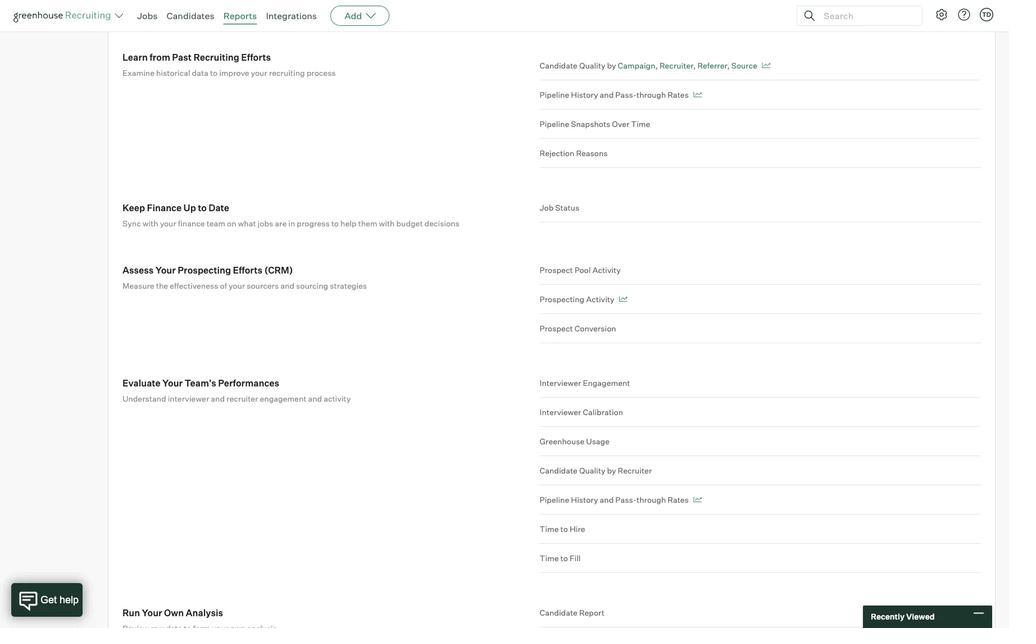 Task type: vqa. For each thing, say whether or not it's contained in the screenshot.
Offers associated with Offers created link
no



Task type: describe. For each thing, give the bounding box(es) containing it.
0 vertical spatial activity
[[593, 265, 621, 275]]

td button
[[978, 6, 996, 24]]

your inside keep finance up to date sync with your finance team on what jobs are in progress to help them with budget decisions
[[160, 218, 176, 228]]

interviewer
[[168, 394, 209, 404]]

pipeline snapshots over time
[[540, 119, 650, 129]]

conversion
[[575, 324, 616, 333]]

your inside learn from past recruiting efforts examine historical data to improve your recruiting process
[[251, 68, 267, 78]]

recently viewed
[[871, 612, 935, 622]]

fill
[[570, 553, 581, 563]]

jobs
[[137, 10, 158, 21]]

job status link
[[540, 202, 981, 223]]

interviewer for interviewer engagement
[[540, 378, 581, 388]]

pipeline inside pipeline snapshots over time link
[[540, 119, 569, 129]]

configure image
[[935, 8, 949, 21]]

1 vertical spatial activity
[[586, 294, 615, 304]]

campaign
[[618, 61, 656, 70]]

2 rates from the top
[[668, 495, 689, 505]]

referrer
[[698, 61, 727, 70]]

historical
[[156, 68, 190, 78]]

2 history from the top
[[571, 495, 598, 505]]

candidate quality by recruiter
[[540, 466, 652, 476]]

on
[[227, 218, 236, 228]]

engagement
[[260, 394, 307, 404]]

prospecting activity
[[540, 294, 615, 304]]

1 with from the left
[[143, 218, 158, 228]]

the
[[156, 281, 168, 291]]

and down team's
[[211, 394, 225, 404]]

2 with from the left
[[379, 218, 395, 228]]

rejection reasons
[[540, 148, 608, 158]]

integrations
[[266, 10, 317, 21]]

job
[[540, 203, 554, 213]]

are
[[275, 218, 287, 228]]

prospect conversion link
[[540, 314, 981, 344]]

in
[[288, 218, 295, 228]]

candidates link
[[167, 10, 214, 21]]

learn
[[123, 52, 148, 63]]

greenhouse usage
[[540, 437, 610, 446]]

assess
[[123, 265, 154, 276]]

recruiter
[[227, 394, 258, 404]]

them
[[358, 218, 377, 228]]

1 through from the top
[[637, 90, 666, 100]]

sourcers
[[247, 281, 279, 291]]

2 pipeline history and pass-through rates from the top
[[540, 495, 689, 505]]

greenhouse
[[540, 437, 585, 446]]

team
[[207, 218, 225, 228]]

integrations link
[[266, 10, 317, 21]]

data
[[192, 68, 208, 78]]

0 vertical spatial time
[[631, 119, 650, 129]]

pipeline snapshots over time link
[[540, 110, 981, 139]]

usage
[[586, 437, 610, 446]]

evaluate your team's performances understand interviewer and recruiter engagement and activity
[[123, 378, 351, 404]]

, source
[[727, 61, 758, 70]]

candidate for candidate quality by recruiter
[[540, 466, 578, 476]]

recruiting
[[269, 68, 305, 78]]

candidate for candidate report
[[540, 608, 578, 618]]

sourcing
[[296, 281, 328, 291]]

source
[[732, 61, 758, 70]]

efforts inside learn from past recruiting efforts examine historical data to improve your recruiting process
[[241, 52, 271, 63]]

from
[[150, 52, 170, 63]]

up
[[184, 202, 196, 213]]

status
[[555, 203, 580, 213]]

prospect conversion
[[540, 324, 616, 333]]

keep
[[123, 202, 145, 213]]

own
[[164, 607, 184, 619]]

finance
[[178, 218, 205, 228]]

and down candidate quality by recruiter
[[600, 495, 614, 505]]

examine
[[123, 68, 155, 78]]

to right up
[[198, 202, 207, 213]]

evaluate
[[123, 378, 161, 389]]

1 , from the left
[[656, 61, 658, 70]]

add
[[345, 10, 362, 21]]

interviewer calibration link
[[540, 398, 981, 427]]

decisions
[[425, 218, 460, 228]]

source link
[[732, 61, 758, 70]]

td button
[[980, 8, 994, 21]]

hire
[[570, 524, 585, 534]]

activity
[[324, 394, 351, 404]]

job status
[[540, 203, 580, 213]]

time to hire
[[540, 524, 585, 534]]

interviewer calibration
[[540, 407, 623, 417]]

understand
[[123, 394, 166, 404]]

1 pass- from the top
[[616, 90, 637, 100]]



Task type: locate. For each thing, give the bounding box(es) containing it.
through
[[637, 90, 666, 100], [637, 495, 666, 505]]

greenhouse usage link
[[540, 427, 981, 456]]

0 horizontal spatial recruiter
[[618, 466, 652, 476]]

1 by from the top
[[607, 61, 616, 70]]

time for time to fill
[[540, 553, 559, 563]]

1 vertical spatial interviewer
[[540, 407, 581, 417]]

1 horizontal spatial your
[[229, 281, 245, 291]]

2 by from the top
[[607, 466, 616, 476]]

2 interviewer from the top
[[540, 407, 581, 417]]

candidate report
[[540, 608, 605, 618]]

, left source link
[[727, 61, 730, 70]]

0 vertical spatial through
[[637, 90, 666, 100]]

engagement
[[583, 378, 630, 388]]

candidate
[[540, 61, 578, 70], [540, 466, 578, 476], [540, 608, 578, 618]]

pipeline up rejection
[[540, 119, 569, 129]]

performances
[[218, 378, 279, 389]]

1 vertical spatial rates
[[668, 495, 689, 505]]

your for assess
[[156, 265, 176, 276]]

time for time to hire
[[540, 524, 559, 534]]

quality for recruiter
[[579, 466, 606, 476]]

reasons
[[576, 148, 608, 158]]

your right 'of'
[[229, 281, 245, 291]]

candidate inside candidate quality by recruiter link
[[540, 466, 578, 476]]

1 vertical spatial history
[[571, 495, 598, 505]]

to left fill
[[561, 553, 568, 563]]

icon chart image
[[762, 63, 771, 68], [693, 92, 702, 98], [619, 297, 628, 302], [693, 497, 702, 503]]

interviewer up "greenhouse"
[[540, 407, 581, 417]]

2 prospect from the top
[[540, 324, 573, 333]]

1 vertical spatial time
[[540, 524, 559, 534]]

over
[[612, 119, 630, 129]]

and up pipeline snapshots over time
[[600, 90, 614, 100]]

,
[[656, 61, 658, 70], [694, 61, 696, 70], [727, 61, 730, 70]]

1 pipeline from the top
[[540, 90, 569, 100]]

1 horizontal spatial prospecting
[[540, 294, 585, 304]]

team's
[[185, 378, 216, 389]]

prospect left pool
[[540, 265, 573, 275]]

run your own analysis
[[123, 607, 223, 619]]

1 vertical spatial recruiter
[[618, 466, 652, 476]]

1 quality from the top
[[579, 61, 606, 70]]

2 candidate from the top
[[540, 466, 578, 476]]

1 interviewer from the top
[[540, 378, 581, 388]]

interviewer engagement link
[[540, 377, 981, 398]]

run
[[123, 607, 140, 619]]

finance
[[147, 202, 182, 213]]

sync
[[123, 218, 141, 228]]

1 prospect from the top
[[540, 265, 573, 275]]

efforts up improve
[[241, 52, 271, 63]]

pipeline up pipeline snapshots over time
[[540, 90, 569, 100]]

with right them
[[379, 218, 395, 228]]

your down finance
[[160, 218, 176, 228]]

2 through from the top
[[637, 495, 666, 505]]

pipeline up time to hire
[[540, 495, 569, 505]]

to left hire
[[561, 524, 568, 534]]

(crm)
[[264, 265, 293, 276]]

your right run
[[142, 607, 162, 619]]

1 candidate from the top
[[540, 61, 578, 70]]

prospect for prospect conversion
[[540, 324, 573, 333]]

0 vertical spatial interviewer
[[540, 378, 581, 388]]

and down (crm)
[[281, 281, 294, 291]]

strategies
[[330, 281, 367, 291]]

and
[[600, 90, 614, 100], [281, 281, 294, 291], [211, 394, 225, 404], [308, 394, 322, 404], [600, 495, 614, 505]]

time to fill link
[[540, 544, 981, 573]]

with
[[143, 218, 158, 228], [379, 218, 395, 228]]

by down usage
[[607, 466, 616, 476]]

activity right pool
[[593, 265, 621, 275]]

1 vertical spatial through
[[637, 495, 666, 505]]

your right improve
[[251, 68, 267, 78]]

1 vertical spatial pass-
[[616, 495, 637, 505]]

1 horizontal spatial with
[[379, 218, 395, 228]]

time right over
[[631, 119, 650, 129]]

activity up conversion
[[586, 294, 615, 304]]

your inside evaluate your team's performances understand interviewer and recruiter engagement and activity
[[162, 378, 183, 389]]

0 vertical spatial pipeline history and pass-through rates
[[540, 90, 689, 100]]

interviewer for interviewer calibration
[[540, 407, 581, 417]]

report
[[579, 608, 605, 618]]

td
[[982, 11, 991, 18]]

0 vertical spatial quality
[[579, 61, 606, 70]]

1 vertical spatial quality
[[579, 466, 606, 476]]

recruiter
[[660, 61, 694, 70], [618, 466, 652, 476]]

quality down usage
[[579, 466, 606, 476]]

0 vertical spatial your
[[251, 68, 267, 78]]

recruiting
[[194, 52, 239, 63]]

pass- down candidate quality by recruiter
[[616, 495, 637, 505]]

campaign link
[[618, 61, 656, 70]]

your for evaluate
[[162, 378, 183, 389]]

to right data
[[210, 68, 218, 78]]

candidates
[[167, 10, 214, 21]]

prospecting up prospect conversion
[[540, 294, 585, 304]]

interviewer engagement
[[540, 378, 630, 388]]

by for recruiter
[[607, 466, 616, 476]]

1 vertical spatial prospect
[[540, 324, 573, 333]]

snapshots
[[571, 119, 611, 129]]

candidate inside candidate report link
[[540, 608, 578, 618]]

prospect down the prospecting activity
[[540, 324, 573, 333]]

viewed
[[907, 612, 935, 622]]

1 vertical spatial pipeline
[[540, 119, 569, 129]]

time
[[631, 119, 650, 129], [540, 524, 559, 534], [540, 553, 559, 563]]

learn from past recruiting efforts examine historical data to improve your recruiting process
[[123, 52, 336, 78]]

effectiveness
[[170, 281, 218, 291]]

recently
[[871, 612, 905, 622]]

assess your prospecting efforts (crm) measure the effectiveness of your sourcers and sourcing strategies
[[123, 265, 367, 291]]

2 vertical spatial time
[[540, 553, 559, 563]]

with right sync
[[143, 218, 158, 228]]

0 vertical spatial pass-
[[616, 90, 637, 100]]

pool
[[575, 265, 591, 275]]

quality left campaign "link"
[[579, 61, 606, 70]]

to inside time to fill link
[[561, 553, 568, 563]]

your for run
[[142, 607, 162, 619]]

candidate for candidate quality by campaign , recruiter , referrer
[[540, 61, 578, 70]]

to left help
[[331, 218, 339, 228]]

by for campaign
[[607, 61, 616, 70]]

quality for campaign
[[579, 61, 606, 70]]

past
[[172, 52, 192, 63]]

pipeline history and pass-through rates up over
[[540, 90, 689, 100]]

history up hire
[[571, 495, 598, 505]]

interviewer up interviewer calibration
[[540, 378, 581, 388]]

rejection
[[540, 148, 575, 158]]

your inside assess your prospecting efforts (crm) measure the effectiveness of your sourcers and sourcing strategies
[[156, 265, 176, 276]]

budget
[[396, 218, 423, 228]]

pipeline history and pass-through rates
[[540, 90, 689, 100], [540, 495, 689, 505]]

and inside assess your prospecting efforts (crm) measure the effectiveness of your sourcers and sourcing strategies
[[281, 281, 294, 291]]

0 vertical spatial rates
[[668, 90, 689, 100]]

prospect
[[540, 265, 573, 275], [540, 324, 573, 333]]

candidate quality by campaign , recruiter , referrer
[[540, 61, 727, 70]]

pass- up over
[[616, 90, 637, 100]]

0 horizontal spatial ,
[[656, 61, 658, 70]]

1 vertical spatial your
[[160, 218, 176, 228]]

0 horizontal spatial prospecting
[[178, 265, 231, 276]]

quality
[[579, 61, 606, 70], [579, 466, 606, 476]]

1 vertical spatial pipeline history and pass-through rates
[[540, 495, 689, 505]]

3 candidate from the top
[[540, 608, 578, 618]]

1 rates from the top
[[668, 90, 689, 100]]

1 history from the top
[[571, 90, 598, 100]]

prospect for prospect pool activity
[[540, 265, 573, 275]]

1 pipeline history and pass-through rates from the top
[[540, 90, 689, 100]]

0 vertical spatial pipeline
[[540, 90, 569, 100]]

2 pass- from the top
[[616, 495, 637, 505]]

analysis
[[186, 607, 223, 619]]

2 vertical spatial your
[[142, 607, 162, 619]]

Search text field
[[821, 8, 912, 24]]

your
[[156, 265, 176, 276], [162, 378, 183, 389], [142, 607, 162, 619]]

0 vertical spatial prospecting
[[178, 265, 231, 276]]

0 horizontal spatial your
[[160, 218, 176, 228]]

2 pipeline from the top
[[540, 119, 569, 129]]

to inside time to hire link
[[561, 524, 568, 534]]

to inside learn from past recruiting efforts examine historical data to improve your recruiting process
[[210, 68, 218, 78]]

reports link
[[223, 10, 257, 21]]

activity
[[593, 265, 621, 275], [586, 294, 615, 304]]

1 vertical spatial candidate
[[540, 466, 578, 476]]

2 vertical spatial pipeline
[[540, 495, 569, 505]]

3 , from the left
[[727, 61, 730, 70]]

time left hire
[[540, 524, 559, 534]]

1 horizontal spatial ,
[[694, 61, 696, 70]]

interviewer
[[540, 378, 581, 388], [540, 407, 581, 417]]

time to hire link
[[540, 515, 981, 544]]

2 , from the left
[[694, 61, 696, 70]]

prospecting inside assess your prospecting efforts (crm) measure the effectiveness of your sourcers and sourcing strategies
[[178, 265, 231, 276]]

by left campaign "link"
[[607, 61, 616, 70]]

pipeline history and pass-through rates down candidate quality by recruiter
[[540, 495, 689, 505]]

1 vertical spatial your
[[162, 378, 183, 389]]

prospecting up effectiveness
[[178, 265, 231, 276]]

of
[[220, 281, 227, 291]]

, left recruiter link
[[656, 61, 658, 70]]

greenhouse recruiting image
[[13, 9, 115, 22]]

2 horizontal spatial your
[[251, 68, 267, 78]]

2 horizontal spatial ,
[[727, 61, 730, 70]]

2 vertical spatial your
[[229, 281, 245, 291]]

jobs link
[[137, 10, 158, 21]]

0 vertical spatial prospect
[[540, 265, 573, 275]]

time to fill
[[540, 553, 581, 563]]

history up snapshots
[[571, 90, 598, 100]]

0 vertical spatial by
[[607, 61, 616, 70]]

candidate quality by recruiter link
[[540, 456, 981, 486]]

referrer link
[[698, 61, 727, 70]]

0 vertical spatial history
[[571, 90, 598, 100]]

2 vertical spatial candidate
[[540, 608, 578, 618]]

1 vertical spatial efforts
[[233, 265, 263, 276]]

and left 'activity'
[[308, 394, 322, 404]]

prospect pool activity
[[540, 265, 621, 275]]

your up interviewer
[[162, 378, 183, 389]]

calibration
[[583, 407, 623, 417]]

prospect pool activity link
[[540, 264, 981, 285]]

, left referrer
[[694, 61, 696, 70]]

jobs
[[258, 218, 273, 228]]

your up the
[[156, 265, 176, 276]]

0 vertical spatial your
[[156, 265, 176, 276]]

efforts
[[241, 52, 271, 63], [233, 265, 263, 276]]

0 vertical spatial candidate
[[540, 61, 578, 70]]

time left fill
[[540, 553, 559, 563]]

keep finance up to date sync with your finance team on what jobs are in progress to help them with budget decisions
[[123, 202, 460, 228]]

date
[[209, 202, 229, 213]]

your inside assess your prospecting efforts (crm) measure the effectiveness of your sourcers and sourcing strategies
[[229, 281, 245, 291]]

0 vertical spatial recruiter
[[660, 61, 694, 70]]

1 vertical spatial by
[[607, 466, 616, 476]]

reports
[[223, 10, 257, 21]]

1 vertical spatial prospecting
[[540, 294, 585, 304]]

efforts up the sourcers on the left of the page
[[233, 265, 263, 276]]

pass-
[[616, 90, 637, 100], [616, 495, 637, 505]]

3 pipeline from the top
[[540, 495, 569, 505]]

1 horizontal spatial recruiter
[[660, 61, 694, 70]]

progress
[[297, 218, 330, 228]]

0 vertical spatial efforts
[[241, 52, 271, 63]]

recruiter link
[[660, 61, 694, 70]]

candidate report link
[[540, 607, 981, 628]]

measure
[[123, 281, 154, 291]]

pipeline
[[540, 90, 569, 100], [540, 119, 569, 129], [540, 495, 569, 505]]

efforts inside assess your prospecting efforts (crm) measure the effectiveness of your sourcers and sourcing strategies
[[233, 265, 263, 276]]

2 quality from the top
[[579, 466, 606, 476]]

0 horizontal spatial with
[[143, 218, 158, 228]]

to
[[210, 68, 218, 78], [198, 202, 207, 213], [331, 218, 339, 228], [561, 524, 568, 534], [561, 553, 568, 563]]

prospecting
[[178, 265, 231, 276], [540, 294, 585, 304]]



